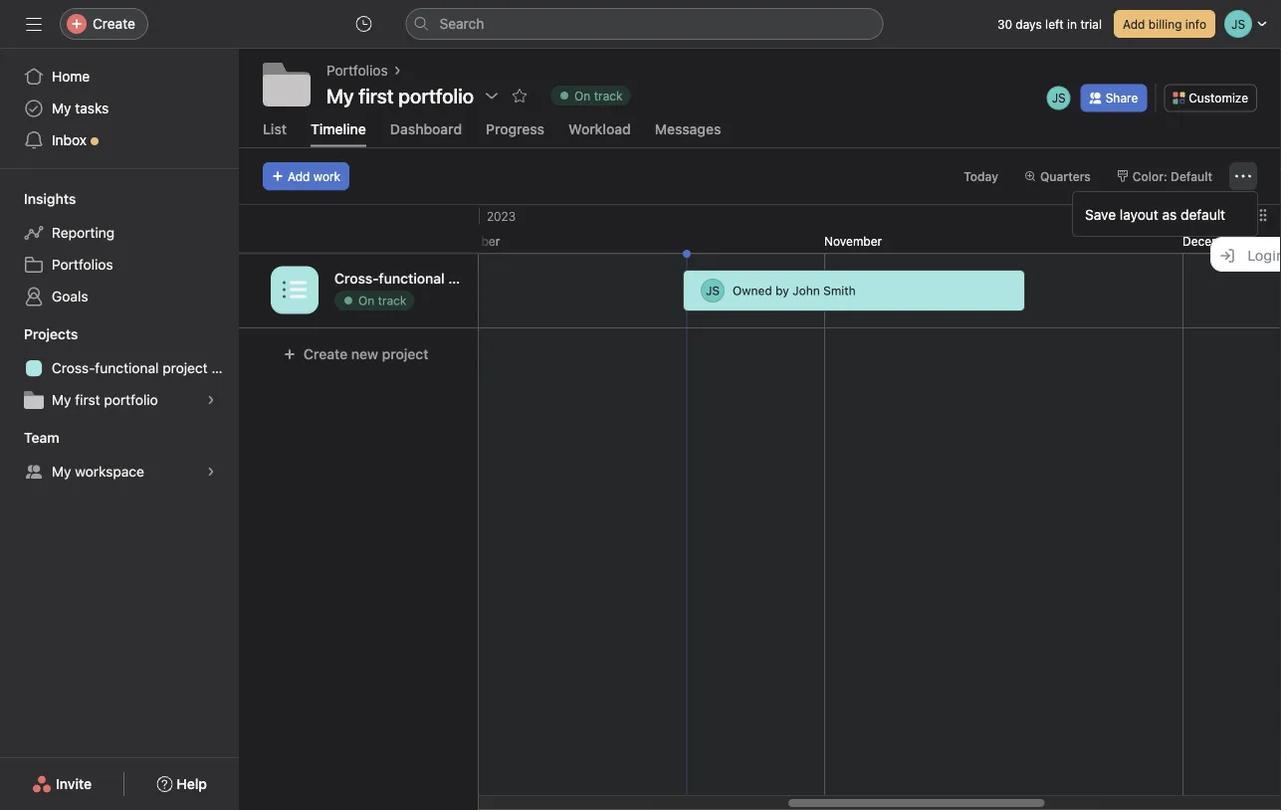 Task type: describe. For each thing, give the bounding box(es) containing it.
timeline
[[311, 120, 366, 137]]

workspace
[[75, 463, 144, 480]]

list
[[263, 120, 287, 137]]

create new project button
[[271, 336, 441, 372]]

insights
[[24, 191, 76, 207]]

help
[[176, 776, 207, 792]]

2023
[[487, 209, 516, 223]]

color:
[[1133, 169, 1167, 183]]

timeline link
[[311, 120, 366, 147]]

cross-functional project plan link
[[12, 352, 239, 384]]

reporting link
[[12, 217, 227, 249]]

invite button
[[19, 766, 105, 802]]

save
[[1085, 206, 1116, 222]]

layout
[[1120, 206, 1158, 222]]

more actions image
[[1235, 168, 1251, 184]]

today
[[964, 169, 998, 183]]

default
[[1181, 206, 1225, 222]]

december
[[1183, 234, 1241, 248]]

track inside popup button
[[594, 89, 623, 103]]

add billing info button
[[1114, 10, 1215, 38]]

project for the cross-functional project plan link on the top left of the page
[[163, 360, 208, 376]]

my tasks
[[52, 100, 109, 116]]

portfolio
[[104, 392, 158, 408]]

trial
[[1080, 17, 1102, 31]]

customize button
[[1164, 84, 1257, 112]]

teams element
[[0, 420, 239, 492]]

my for my first portfolio
[[52, 392, 71, 408]]

goals
[[52, 288, 88, 305]]

my first portfolio
[[326, 84, 474, 107]]

dashboard
[[390, 120, 462, 137]]

my workspace
[[52, 463, 144, 480]]

1 vertical spatial portfolios link
[[12, 249, 227, 281]]

team
[[24, 430, 59, 446]]

in
[[1067, 17, 1077, 31]]

0 vertical spatial portfolios link
[[326, 60, 388, 82]]

save layout as default link
[[1073, 196, 1257, 232]]

see details, my first portfolio image
[[205, 394, 217, 406]]

team button
[[0, 428, 59, 448]]

1 vertical spatial track
[[378, 293, 407, 307]]

left
[[1045, 17, 1064, 31]]

default
[[1171, 169, 1212, 183]]

my first portfolio
[[52, 392, 158, 408]]

share button
[[1081, 84, 1147, 112]]

as
[[1162, 206, 1177, 222]]

create for create new project
[[304, 346, 348, 362]]

projects button
[[0, 324, 78, 344]]

1 vertical spatial js
[[706, 283, 720, 297]]

progress link
[[486, 120, 545, 147]]

new
[[351, 346, 378, 362]]

insights element
[[0, 181, 239, 317]]

show options image
[[484, 88, 500, 104]]

quarters button
[[1015, 162, 1100, 190]]

projects
[[24, 326, 78, 342]]

october
[[454, 234, 500, 248]]

my tasks link
[[12, 93, 227, 124]]

first portfolio
[[359, 84, 474, 107]]

plan inside projects element
[[211, 360, 239, 376]]

on inside popup button
[[574, 89, 591, 103]]

1 horizontal spatial functional
[[379, 270, 445, 286]]

first
[[75, 392, 100, 408]]

inbox
[[52, 132, 87, 148]]

add for add billing info
[[1123, 17, 1145, 31]]

inbox link
[[12, 124, 227, 156]]

owned
[[733, 283, 772, 297]]

on track inside popup button
[[574, 89, 623, 103]]

1 horizontal spatial portfolios
[[326, 62, 388, 79]]

dashboard link
[[390, 120, 462, 147]]

work
[[313, 169, 341, 183]]

messages link
[[655, 120, 721, 147]]

2 horizontal spatial project
[[448, 270, 495, 286]]

share
[[1106, 91, 1138, 105]]

john
[[793, 283, 820, 297]]

home link
[[12, 61, 227, 93]]

help button
[[144, 766, 220, 802]]

cross- inside projects element
[[52, 360, 95, 376]]

create for create
[[93, 15, 135, 32]]



Task type: locate. For each thing, give the bounding box(es) containing it.
add work
[[288, 169, 341, 183]]

save layout as default
[[1085, 206, 1225, 222]]

insights button
[[0, 189, 76, 209]]

my first portfolio link
[[12, 384, 227, 416]]

my workspace link
[[12, 456, 227, 488]]

track up workload
[[594, 89, 623, 103]]

0 horizontal spatial on
[[358, 293, 375, 307]]

0 vertical spatial on track
[[574, 89, 623, 103]]

today button
[[955, 162, 1007, 190]]

1 horizontal spatial plan
[[498, 270, 527, 286]]

goals link
[[12, 281, 227, 313]]

on track
[[574, 89, 623, 103], [358, 293, 407, 307]]

project down october
[[448, 270, 495, 286]]

1 horizontal spatial js
[[1052, 91, 1066, 105]]

1 horizontal spatial track
[[594, 89, 623, 103]]

add to starred image
[[512, 88, 528, 104]]

cross-functional project plan up portfolio
[[52, 360, 239, 376]]

create up "home" link
[[93, 15, 135, 32]]

my for my workspace
[[52, 463, 71, 480]]

functional
[[379, 270, 445, 286], [95, 360, 159, 376]]

my up timeline
[[326, 84, 354, 107]]

0 vertical spatial js
[[1052, 91, 1066, 105]]

add inside button
[[288, 169, 310, 183]]

1 horizontal spatial on
[[574, 89, 591, 103]]

owned by john smith
[[733, 283, 856, 297]]

add left work
[[288, 169, 310, 183]]

my left the first
[[52, 392, 71, 408]]

0 horizontal spatial add
[[288, 169, 310, 183]]

add for add work
[[288, 169, 310, 183]]

1 horizontal spatial portfolios link
[[326, 60, 388, 82]]

portfolios inside insights element
[[52, 256, 113, 273]]

0 vertical spatial cross-functional project plan
[[334, 270, 527, 286]]

track up create new project
[[378, 293, 407, 307]]

color: default
[[1133, 169, 1212, 183]]

0 vertical spatial create
[[93, 15, 135, 32]]

0 horizontal spatial portfolios
[[52, 256, 113, 273]]

30
[[997, 17, 1012, 31]]

search button
[[406, 8, 883, 40]]

0 vertical spatial portfolios
[[326, 62, 388, 79]]

by
[[776, 283, 789, 297]]

1 vertical spatial cross-functional project plan
[[52, 360, 239, 376]]

plan down october
[[498, 270, 527, 286]]

add work button
[[263, 162, 349, 190]]

on track up create new project
[[358, 293, 407, 307]]

0 vertical spatial plan
[[498, 270, 527, 286]]

add billing info
[[1123, 17, 1206, 31]]

0 horizontal spatial js
[[706, 283, 720, 297]]

global element
[[0, 49, 239, 168]]

on track up workload
[[574, 89, 623, 103]]

portfolios down reporting
[[52, 256, 113, 273]]

project up see details, my first portfolio image
[[163, 360, 208, 376]]

portfolios link
[[326, 60, 388, 82], [12, 249, 227, 281]]

my inside global element
[[52, 100, 71, 116]]

1 horizontal spatial cross-functional project plan
[[334, 270, 527, 286]]

0 horizontal spatial on track
[[358, 293, 407, 307]]

customize
[[1189, 91, 1248, 105]]

list link
[[263, 120, 287, 147]]

plan
[[498, 270, 527, 286], [211, 360, 239, 376]]

hide sidebar image
[[26, 16, 42, 32]]

cross- up the first
[[52, 360, 95, 376]]

0 vertical spatial add
[[1123, 17, 1145, 31]]

1 vertical spatial portfolios
[[52, 256, 113, 273]]

cross-functional project plan down october
[[334, 270, 527, 286]]

0 horizontal spatial functional
[[95, 360, 159, 376]]

1 vertical spatial add
[[288, 169, 310, 183]]

workload link
[[568, 120, 631, 147]]

workload
[[568, 120, 631, 137]]

0 vertical spatial cross-
[[334, 270, 379, 286]]

0 horizontal spatial create
[[93, 15, 135, 32]]

track
[[594, 89, 623, 103], [378, 293, 407, 307]]

add
[[1123, 17, 1145, 31], [288, 169, 310, 183]]

smith
[[823, 283, 856, 297]]

1 horizontal spatial create
[[304, 346, 348, 362]]

days
[[1016, 17, 1042, 31]]

1 horizontal spatial add
[[1123, 17, 1145, 31]]

my
[[326, 84, 354, 107], [52, 100, 71, 116], [52, 392, 71, 408], [52, 463, 71, 480]]

0 vertical spatial track
[[594, 89, 623, 103]]

quarters
[[1040, 169, 1091, 183]]

project
[[448, 270, 495, 286], [382, 346, 429, 362], [163, 360, 208, 376]]

1 vertical spatial plan
[[211, 360, 239, 376]]

cross-
[[334, 270, 379, 286], [52, 360, 95, 376]]

tasks
[[75, 100, 109, 116]]

js left share button
[[1052, 91, 1066, 105]]

1 vertical spatial functional
[[95, 360, 159, 376]]

portfolios down history icon
[[326, 62, 388, 79]]

september
[[96, 234, 157, 248]]

functional up portfolio
[[95, 360, 159, 376]]

color: default button
[[1108, 162, 1221, 190]]

functional inside projects element
[[95, 360, 159, 376]]

on up workload
[[574, 89, 591, 103]]

cross-functional project plan inside projects element
[[52, 360, 239, 376]]

0 horizontal spatial project
[[163, 360, 208, 376]]

project for create new project button
[[382, 346, 429, 362]]

on track button
[[542, 82, 640, 109]]

30 days left in trial
[[997, 17, 1102, 31]]

0 vertical spatial on
[[574, 89, 591, 103]]

1 horizontal spatial cross-
[[334, 270, 379, 286]]

home
[[52, 68, 90, 85]]

1 vertical spatial cross-
[[52, 360, 95, 376]]

add left 'billing'
[[1123, 17, 1145, 31]]

messages
[[655, 120, 721, 137]]

projects element
[[0, 317, 239, 420]]

search list box
[[406, 8, 883, 40]]

1 horizontal spatial on track
[[574, 89, 623, 103]]

1 vertical spatial create
[[304, 346, 348, 362]]

my down team
[[52, 463, 71, 480]]

cross- right "list" icon
[[334, 270, 379, 286]]

reporting
[[52, 224, 115, 241]]

functional up create new project
[[379, 270, 445, 286]]

1 vertical spatial on
[[358, 293, 375, 307]]

history image
[[356, 16, 372, 32]]

plan up see details, my first portfolio image
[[211, 360, 239, 376]]

on
[[574, 89, 591, 103], [358, 293, 375, 307]]

0 horizontal spatial cross-functional project plan
[[52, 360, 239, 376]]

my inside projects element
[[52, 392, 71, 408]]

list image
[[283, 278, 307, 302]]

create new project
[[304, 346, 429, 362]]

my for my first portfolio
[[326, 84, 354, 107]]

0 horizontal spatial track
[[378, 293, 407, 307]]

on up create new project
[[358, 293, 375, 307]]

add inside "button"
[[1123, 17, 1145, 31]]

portfolios link down history icon
[[326, 60, 388, 82]]

progress
[[486, 120, 545, 137]]

billing
[[1148, 17, 1182, 31]]

1 vertical spatial on track
[[358, 293, 407, 307]]

0 horizontal spatial plan
[[211, 360, 239, 376]]

see details, my workspace image
[[205, 466, 217, 478]]

create inside popup button
[[93, 15, 135, 32]]

november
[[824, 234, 882, 248]]

portfolios
[[326, 62, 388, 79], [52, 256, 113, 273]]

js
[[1052, 91, 1066, 105], [706, 283, 720, 297]]

0 vertical spatial functional
[[379, 270, 445, 286]]

js left owned
[[706, 283, 720, 297]]

1 horizontal spatial project
[[382, 346, 429, 362]]

create inside button
[[304, 346, 348, 362]]

create button
[[60, 8, 148, 40]]

0 horizontal spatial cross-
[[52, 360, 95, 376]]

my left tasks
[[52, 100, 71, 116]]

my for my tasks
[[52, 100, 71, 116]]

my inside teams element
[[52, 463, 71, 480]]

search
[[439, 15, 484, 32]]

0 horizontal spatial portfolios link
[[12, 249, 227, 281]]

info
[[1185, 17, 1206, 31]]

portfolios link down september
[[12, 249, 227, 281]]

project inside button
[[382, 346, 429, 362]]

cross-functional project plan
[[334, 270, 527, 286], [52, 360, 239, 376]]

create
[[93, 15, 135, 32], [304, 346, 348, 362]]

project right new
[[382, 346, 429, 362]]

invite
[[56, 776, 92, 792]]

create left new
[[304, 346, 348, 362]]



Task type: vqa. For each thing, say whether or not it's contained in the screenshot.
workload
yes



